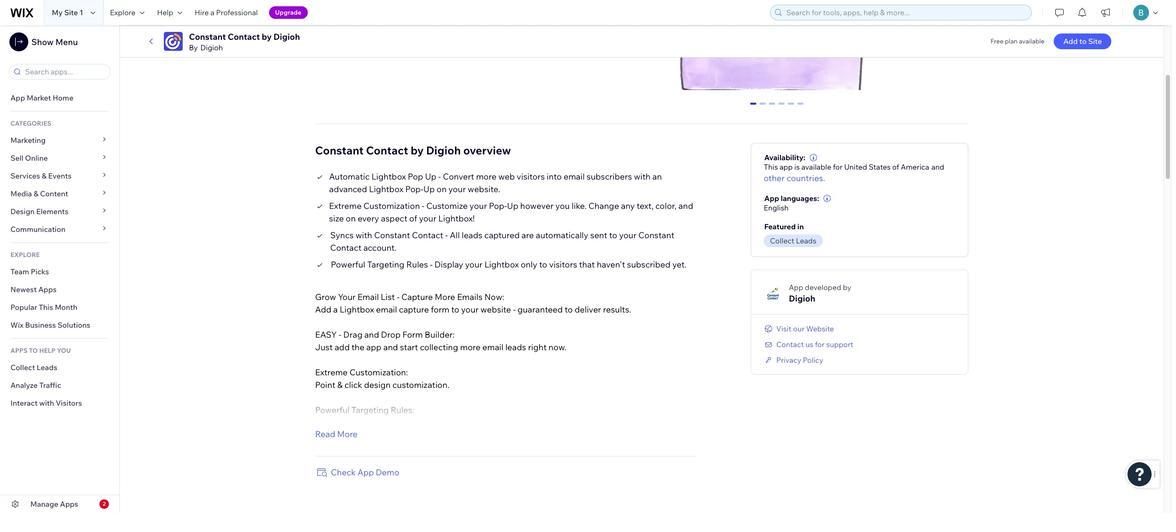 Task type: vqa. For each thing, say whether or not it's contained in the screenshot.
WITH to the left
yes



Task type: locate. For each thing, give the bounding box(es) containing it.
leads left right
[[506, 342, 526, 352]]

haven't up the it at bottom
[[478, 417, 506, 428]]

visit
[[777, 324, 792, 333]]

media & content link
[[0, 185, 119, 203]]

app left market
[[10, 93, 25, 103]]

by inside constant contact by digioh by digioh
[[262, 31, 272, 42]]

0 horizontal spatial collect leads link
[[0, 359, 119, 377]]

0 vertical spatial 1
[[80, 8, 83, 17]]

hire a professional link
[[188, 0, 264, 25]]

every
[[358, 213, 379, 223]]

visit our website link
[[764, 324, 835, 333]]

check app demo link
[[315, 466, 400, 478]]

communication
[[10, 225, 67, 234]]

digioh up convert
[[426, 143, 461, 157]]

0 vertical spatial for
[[833, 162, 843, 172]]

1 horizontal spatial yet.
[[673, 259, 687, 270]]

the right at
[[672, 455, 685, 465]]

in
[[798, 222, 804, 231]]

email
[[358, 292, 379, 302]]

your down customize
[[419, 213, 437, 223]]

pop- down website.
[[489, 200, 507, 211]]

2 left 3
[[770, 102, 774, 112]]

0 horizontal spatial this
[[39, 303, 53, 312]]

1 vertical spatial apps
[[60, 500, 78, 509]]

- left convert
[[438, 171, 441, 182]]

america
[[901, 162, 930, 172]]

read
[[315, 429, 335, 439]]

wix business solutions link
[[0, 316, 119, 334]]

countries.
[[787, 173, 826, 183]]

add
[[1064, 37, 1078, 46], [315, 304, 332, 315]]

more
[[476, 171, 497, 182], [460, 342, 481, 352]]

app down features
[[358, 467, 374, 477]]

0 horizontal spatial display
[[315, 417, 344, 428]]

1 vertical spatial collect
[[10, 363, 35, 372]]

aspect
[[381, 213, 408, 223]]

targeting
[[367, 259, 405, 270], [352, 405, 389, 415]]

this inside sidebar element
[[39, 303, 53, 312]]

app right developed by digioh image
[[789, 283, 804, 292]]

digioh down upgrade button
[[274, 31, 300, 42]]

1 vertical spatial yet.
[[553, 417, 567, 428]]

apps to help you
[[10, 347, 71, 355]]

1 horizontal spatial available
[[1019, 37, 1045, 45]]

0 vertical spatial subscribed
[[627, 259, 671, 270]]

more inside grow your email list - capture more emails now: add a lightbox email capture form to your website - guaranteed to deliver results. easy - drag and drop form builder: just add the app and start collecting more email leads right now. extreme customization: point & click design customization. powerful targeting rules: display your lightbox only to visitors that haven't subscribed yet. free! most of our features are free, take advantage of it by clicking the blue "add to site" button at the top of this page!
[[435, 292, 455, 302]]

"add
[[585, 455, 604, 465]]

website
[[481, 304, 511, 315]]

0 horizontal spatial for
[[815, 340, 825, 349]]

0 horizontal spatial only
[[402, 417, 418, 428]]

show menu button
[[9, 32, 78, 51]]

1 vertical spatial leads
[[37, 363, 57, 372]]

collect inside sidebar element
[[10, 363, 35, 372]]

your inside "syncs with constant contact - all leads captured are automatically sent to your constant contact account."
[[619, 230, 637, 240]]

and down drop
[[383, 342, 398, 352]]

with left the an
[[634, 171, 651, 182]]

our right visit
[[793, 324, 805, 333]]

0 horizontal spatial leads
[[37, 363, 57, 372]]

contact us for support link
[[764, 340, 854, 349]]

0 vertical spatial only
[[521, 259, 538, 270]]

- inside "syncs with constant contact - all leads captured are automatically sent to your constant contact account."
[[445, 230, 448, 240]]

hire a professional
[[195, 8, 258, 17]]

to
[[29, 347, 38, 355]]

0 vertical spatial with
[[634, 171, 651, 182]]

visitors left the into
[[517, 171, 545, 182]]

1 vertical spatial more
[[337, 429, 358, 439]]

apps right manage
[[60, 500, 78, 509]]

english
[[764, 203, 789, 212]]

- right list
[[397, 292, 400, 302]]

display down all
[[435, 259, 463, 270]]

leads
[[462, 230, 483, 240], [506, 342, 526, 352]]

constant up by
[[189, 31, 226, 42]]

your up read more
[[346, 417, 363, 428]]

constant contact by digioh by digioh
[[189, 31, 300, 52]]

0 vertical spatial apps
[[38, 285, 57, 294]]

0 horizontal spatial collect
[[10, 363, 35, 372]]

the left blue
[[552, 455, 565, 465]]

1
[[80, 8, 83, 17], [761, 102, 765, 112]]

your down website.
[[470, 200, 487, 211]]

Search for tools, apps, help & more... field
[[783, 5, 1029, 20]]

1 horizontal spatial this
[[764, 162, 778, 172]]

1 vertical spatial powerful
[[315, 405, 350, 415]]

haven't inside grow your email list - capture more emails now: add a lightbox email capture form to your website - guaranteed to deliver results. easy - drag and drop form builder: just add the app and start collecting more email leads right now. extreme customization: point & click design customization. powerful targeting rules: display your lightbox only to visitors that haven't subscribed yet. free! most of our features are free, take advantage of it by clicking the blue "add to site" button at the top of this page!
[[478, 417, 506, 428]]

add inside button
[[1064, 37, 1078, 46]]

up up customize
[[424, 184, 435, 194]]

2 horizontal spatial with
[[634, 171, 651, 182]]

extreme
[[329, 200, 362, 211], [315, 367, 348, 377]]

visitors
[[56, 399, 82, 408]]

1 vertical spatial with
[[356, 230, 372, 240]]

customization
[[364, 200, 420, 211]]

3
[[780, 102, 784, 112]]

more
[[435, 292, 455, 302], [337, 429, 358, 439]]

0 vertical spatial add
[[1064, 37, 1078, 46]]

demo
[[376, 467, 400, 477]]

this up the wix business solutions
[[39, 303, 53, 312]]

up left however
[[507, 200, 519, 211]]

by for constant contact by digioh by digioh
[[262, 31, 272, 42]]

contact down professional
[[228, 31, 260, 42]]

up right pop
[[425, 171, 437, 182]]

digioh for app developed by digioh
[[789, 293, 816, 304]]

syncs
[[330, 230, 354, 240]]

collect inside featured in collect leads
[[770, 236, 795, 245]]

extreme up point on the bottom of the page
[[315, 367, 348, 377]]

0 vertical spatial our
[[793, 324, 805, 333]]

take
[[429, 455, 446, 465]]

0 vertical spatial extreme
[[329, 200, 362, 211]]

a right hire
[[211, 8, 215, 17]]

0 horizontal spatial leads
[[462, 230, 483, 240]]

help
[[157, 8, 173, 17]]

0 horizontal spatial 2
[[103, 501, 106, 507]]

0 horizontal spatial are
[[396, 455, 408, 465]]

powerful targeting rules - display your lightbox only to visitors that haven't subscribed yet.
[[331, 259, 687, 270]]

pop- down pop
[[406, 184, 424, 194]]

0 vertical spatial available
[[1019, 37, 1045, 45]]

extreme inside grow your email list - capture more emails now: add a lightbox email capture form to your website - guaranteed to deliver results. easy - drag and drop form builder: just add the app and start collecting more email leads right now. extreme customization: point & click design customization. powerful targeting rules: display your lightbox only to visitors that haven't subscribed yet. free! most of our features are free, take advantage of it by clicking the blue "add to site" button at the top of this page!
[[315, 367, 348, 377]]

1 vertical spatial pop-
[[489, 200, 507, 211]]

leads down help
[[37, 363, 57, 372]]

0 vertical spatial leads
[[462, 230, 483, 240]]

display up the read
[[315, 417, 344, 428]]

only down "syncs with constant contact - all leads captured are automatically sent to your constant contact account."
[[521, 259, 538, 270]]

are left free,
[[396, 455, 408, 465]]

of right states at the top of page
[[893, 162, 900, 172]]

design
[[10, 207, 35, 216]]

0 horizontal spatial our
[[347, 455, 360, 465]]

email inside 'automatic lightbox pop up - convert more web visitors into email subscribers with an advanced lightbox pop-up on your website.'
[[564, 171, 585, 182]]

by right developed
[[843, 283, 852, 292]]

& inside grow your email list - capture more emails now: add a lightbox email capture form to your website - guaranteed to deliver results. easy - drag and drop form builder: just add the app and start collecting more email leads right now. extreme customization: point & click design customization. powerful targeting rules: display your lightbox only to visitors that haven't subscribed yet. free! most of our features are free, take advantage of it by clicking the blue "add to site" button at the top of this page!
[[337, 380, 343, 390]]

1 horizontal spatial add
[[1064, 37, 1078, 46]]

digioh right by
[[200, 43, 223, 52]]

this up other
[[764, 162, 778, 172]]

email right the into
[[564, 171, 585, 182]]

- up add at bottom left
[[339, 329, 342, 340]]

0 vertical spatial powerful
[[331, 259, 365, 270]]

1 vertical spatial more
[[460, 342, 481, 352]]

leads down in
[[796, 236, 817, 245]]

collect leads link down in
[[764, 234, 826, 247]]

1 right the "0" in the right of the page
[[761, 102, 765, 112]]

help button
[[151, 0, 188, 25]]

grow your email list - capture more emails now: add a lightbox email capture form to your website - guaranteed to deliver results. easy - drag and drop form builder: just add the app and start collecting more email leads right now. extreme customization: point & click design customization. powerful targeting rules: display your lightbox only to visitors that haven't subscribed yet. free! most of our features are free, take advantage of it by clicking the blue "add to site" button at the top of this page!
[[315, 292, 685, 478]]

1 horizontal spatial display
[[435, 259, 463, 270]]

team picks
[[10, 267, 49, 277]]

marketing
[[10, 136, 46, 145]]

collect leads
[[10, 363, 57, 372]]

on right size
[[346, 213, 356, 223]]

1 vertical spatial app
[[367, 342, 382, 352]]

for right the us
[[815, 340, 825, 349]]

targeting down design
[[352, 405, 389, 415]]

with inside 'link'
[[39, 399, 54, 408]]

check
[[331, 467, 356, 477]]

0 horizontal spatial apps
[[38, 285, 57, 294]]

0 horizontal spatial add
[[315, 304, 332, 315]]

manage apps
[[30, 500, 78, 509]]

pop- inside extreme customization - customize your pop-up however you like. change any text, color, and size on every aspect of your lightbox!
[[489, 200, 507, 211]]

pop
[[408, 171, 423, 182]]

targeting inside grow your email list - capture more emails now: add a lightbox email capture form to your website - guaranteed to deliver results. easy - drag and drop form builder: just add the app and start collecting more email leads right now. extreme customization: point & click design customization. powerful targeting rules: display your lightbox only to visitors that haven't subscribed yet. free! most of our features are free, take advantage of it by clicking the blue "add to site" button at the top of this page!
[[352, 405, 389, 415]]

with down traffic
[[39, 399, 54, 408]]

subscribed inside grow your email list - capture more emails now: add a lightbox email capture form to your website - guaranteed to deliver results. easy - drag and drop form builder: just add the app and start collecting more email leads right now. extreme customization: point & click design customization. powerful targeting rules: display your lightbox only to visitors that haven't subscribed yet. free! most of our features are free, take advantage of it by clicking the blue "add to site" button at the top of this page!
[[508, 417, 551, 428]]

- left all
[[445, 230, 448, 240]]

wix business solutions
[[10, 321, 90, 330]]

1 vertical spatial subscribed
[[508, 417, 551, 428]]

us
[[806, 340, 814, 349]]

powerful up read more button
[[315, 405, 350, 415]]

1 horizontal spatial visitors
[[517, 171, 545, 182]]

0 vertical spatial this
[[764, 162, 778, 172]]

1 vertical spatial 1
[[761, 102, 765, 112]]

design
[[364, 380, 391, 390]]

customization:
[[350, 367, 408, 377]]

color,
[[656, 200, 677, 211]]

1 horizontal spatial more
[[435, 292, 455, 302]]

all
[[450, 230, 460, 240]]

to inside "syncs with constant contact - all leads captured are automatically sent to your constant contact account."
[[609, 230, 618, 240]]

powerful
[[331, 259, 365, 270], [315, 405, 350, 415]]

on inside 'automatic lightbox pop up - convert more web visitors into email subscribers with an advanced lightbox pop-up on your website.'
[[437, 184, 447, 194]]

to
[[1080, 37, 1087, 46], [609, 230, 618, 240], [539, 259, 547, 270], [451, 304, 460, 315], [565, 304, 573, 315], [420, 417, 428, 428], [606, 455, 614, 465]]

show
[[31, 37, 54, 47]]

1 vertical spatial only
[[402, 417, 418, 428]]

and right drag
[[365, 329, 379, 340]]

1 right my
[[80, 8, 83, 17]]

1 vertical spatial a
[[333, 304, 338, 315]]

0 vertical spatial on
[[437, 184, 447, 194]]

with down the "every"
[[356, 230, 372, 240]]

1 vertical spatial this
[[39, 303, 53, 312]]

haven't
[[597, 259, 625, 270], [478, 417, 506, 428]]

team
[[10, 267, 29, 277]]

2 horizontal spatial visitors
[[549, 259, 577, 270]]

start
[[400, 342, 418, 352]]

states
[[869, 162, 891, 172]]

that inside grow your email list - capture more emails now: add a lightbox email capture form to your website - guaranteed to deliver results. easy - drag and drop form builder: just add the app and start collecting more email leads right now. extreme customization: point & click design customization. powerful targeting rules: display your lightbox only to visitors that haven't subscribed yet. free! most of our features are free, take advantage of it by clicking the blue "add to site" button at the top of this page!
[[460, 417, 476, 428]]

1 vertical spatial that
[[460, 417, 476, 428]]

0 vertical spatial &
[[42, 171, 47, 181]]

syncs with constant contact - all leads captured are automatically sent to your constant contact account.
[[330, 230, 675, 253]]

0 horizontal spatial that
[[460, 417, 476, 428]]

leads right all
[[462, 230, 483, 240]]

website.
[[468, 184, 500, 194]]

deliver
[[575, 304, 601, 315]]

leads inside "syncs with constant contact - all leads captured are automatically sent to your constant contact account."
[[462, 230, 483, 240]]

lightbox up customization
[[369, 184, 404, 194]]

is
[[795, 162, 800, 172]]

features
[[362, 455, 394, 465]]

this
[[340, 467, 355, 478]]

of right top
[[330, 467, 338, 478]]

are inside "syncs with constant contact - all leads captured are automatically sent to your constant contact account."
[[522, 230, 534, 240]]

- left customize
[[422, 200, 425, 211]]

for
[[833, 162, 843, 172], [815, 340, 825, 349]]

1 vertical spatial on
[[346, 213, 356, 223]]

by down upgrade button
[[262, 31, 272, 42]]

menu
[[55, 37, 78, 47]]

on up customize
[[437, 184, 447, 194]]

available up countries. on the right top
[[802, 162, 832, 172]]

&
[[42, 171, 47, 181], [34, 189, 38, 198], [337, 380, 343, 390]]

your right sent
[[619, 230, 637, 240]]

0 vertical spatial visitors
[[517, 171, 545, 182]]

right
[[528, 342, 547, 352]]

targeting down the account.
[[367, 259, 405, 270]]

app down other
[[765, 194, 780, 203]]

rules
[[406, 259, 428, 270]]

capture
[[402, 292, 433, 302]]

1 horizontal spatial apps
[[60, 500, 78, 509]]

1 vertical spatial 2
[[103, 501, 106, 507]]

app left is
[[780, 162, 793, 172]]

customize
[[427, 200, 468, 211]]

pop- inside 'automatic lightbox pop up - convert more web visitors into email subscribers with an advanced lightbox pop-up on your website.'
[[406, 184, 424, 194]]

leads inside grow your email list - capture more emails now: add a lightbox email capture form to your website - guaranteed to deliver results. easy - drag and drop form builder: just add the app and start collecting more email leads right now. extreme customization: point & click design customization. powerful targeting rules: display your lightbox only to visitors that haven't subscribed yet. free! most of our features are free, take advantage of it by clicking the blue "add to site" button at the top of this page!
[[506, 342, 526, 352]]

marketing link
[[0, 131, 119, 149]]

by inside the app developed by digioh
[[843, 283, 852, 292]]

1 horizontal spatial are
[[522, 230, 534, 240]]

categories
[[10, 119, 51, 127]]

1 vertical spatial targeting
[[352, 405, 389, 415]]

visitors inside 'automatic lightbox pop up - convert more web visitors into email subscribers with an advanced lightbox pop-up on your website.'
[[517, 171, 545, 182]]

email down 'website'
[[483, 342, 504, 352]]

our up check app demo link
[[347, 455, 360, 465]]

by for constant contact by digioh overview
[[411, 143, 424, 157]]

your down convert
[[449, 184, 466, 194]]

design elements
[[10, 207, 69, 216]]

wix
[[10, 321, 23, 330]]

haven't down sent
[[597, 259, 625, 270]]

1 horizontal spatial app
[[780, 162, 793, 172]]

add inside grow your email list - capture more emails now: add a lightbox email capture form to your website - guaranteed to deliver results. easy - drag and drop form builder: just add the app and start collecting more email leads right now. extreme customization: point & click design customization. powerful targeting rules: display your lightbox only to visitors that haven't subscribed yet. free! most of our features are free, take advantage of it by clicking the blue "add to site" button at the top of this page!
[[315, 304, 332, 315]]

0 horizontal spatial pop-
[[406, 184, 424, 194]]

Search apps... field
[[22, 64, 107, 79]]

2 vertical spatial &
[[337, 380, 343, 390]]

2 horizontal spatial email
[[564, 171, 585, 182]]

with inside "syncs with constant contact - all leads captured are automatically sent to your constant contact account."
[[356, 230, 372, 240]]

1 horizontal spatial &
[[42, 171, 47, 181]]

0 vertical spatial are
[[522, 230, 534, 240]]

app for app market home
[[10, 93, 25, 103]]

1 horizontal spatial 2
[[770, 102, 774, 112]]

1 vertical spatial leads
[[506, 342, 526, 352]]

only
[[521, 259, 538, 270], [402, 417, 418, 428]]

1 horizontal spatial site
[[1089, 37, 1103, 46]]

contact up privacy
[[777, 340, 804, 349]]

2 vertical spatial with
[[39, 399, 54, 408]]

by up pop
[[411, 143, 424, 157]]

powerful down 'syncs'
[[331, 259, 365, 270]]

top
[[315, 467, 329, 478]]

4
[[789, 102, 793, 112]]

digioh inside the app developed by digioh
[[789, 293, 816, 304]]

1 horizontal spatial collect
[[770, 236, 795, 245]]

0 vertical spatial haven't
[[597, 259, 625, 270]]

collect leads link down you
[[0, 359, 119, 377]]

more right collecting
[[460, 342, 481, 352]]

add to site
[[1064, 37, 1103, 46]]

constant inside constant contact by digioh by digioh
[[189, 31, 226, 42]]

the down drag
[[352, 342, 365, 352]]

and inside and other countries.
[[932, 162, 945, 172]]

only inside grow your email list - capture more emails now: add a lightbox email capture form to your website - guaranteed to deliver results. easy - drag and drop form builder: just add the app and start collecting more email leads right now. extreme customization: point & click design customization. powerful targeting rules: display your lightbox only to visitors that haven't subscribed yet. free! most of our features are free, take advantage of it by clicking the blue "add to site" button at the top of this page!
[[402, 417, 418, 428]]

digioh down developed
[[789, 293, 816, 304]]

content
[[40, 189, 68, 198]]

visitors down the automatically
[[549, 259, 577, 270]]

0 vertical spatial a
[[211, 8, 215, 17]]

& left the click
[[337, 380, 343, 390]]

0 horizontal spatial haven't
[[478, 417, 506, 428]]

app down drop
[[367, 342, 382, 352]]

app inside grow your email list - capture more emails now: add a lightbox email capture form to your website - guaranteed to deliver results. easy - drag and drop form builder: just add the app and start collecting more email leads right now. extreme customization: point & click design customization. powerful targeting rules: display your lightbox only to visitors that haven't subscribed yet. free! most of our features are free, take advantage of it by clicking the blue "add to site" button at the top of this page!
[[367, 342, 382, 352]]

app inside the app developed by digioh
[[789, 283, 804, 292]]

0 horizontal spatial &
[[34, 189, 38, 198]]

by right the it at bottom
[[508, 455, 518, 465]]

app inside sidebar element
[[10, 93, 25, 103]]

that down sent
[[579, 259, 595, 270]]

apps up popular this month
[[38, 285, 57, 294]]

0 horizontal spatial visitors
[[430, 417, 458, 428]]

add
[[335, 342, 350, 352]]

your inside 'automatic lightbox pop up - convert more web visitors into email subscribers with an advanced lightbox pop-up on your website.'
[[449, 184, 466, 194]]

more up form
[[435, 292, 455, 302]]

2 vertical spatial up
[[507, 200, 519, 211]]

of up check
[[337, 455, 345, 465]]

are right captured
[[522, 230, 534, 240]]

1 horizontal spatial a
[[333, 304, 338, 315]]

lightbox down rules:
[[365, 417, 400, 428]]

0 vertical spatial leads
[[796, 236, 817, 245]]

apps
[[38, 285, 57, 294], [60, 500, 78, 509]]

1 vertical spatial extreme
[[315, 367, 348, 377]]

1 vertical spatial &
[[34, 189, 38, 198]]

1 horizontal spatial leads
[[506, 342, 526, 352]]

& left the events
[[42, 171, 47, 181]]

digioh for constant contact by digioh overview
[[426, 143, 461, 157]]

for left united at right top
[[833, 162, 843, 172]]

more right the read
[[337, 429, 358, 439]]

free
[[991, 37, 1004, 45]]

1 vertical spatial add
[[315, 304, 332, 315]]

0 vertical spatial display
[[435, 259, 463, 270]]

of right aspect
[[409, 213, 417, 223]]

show menu
[[31, 37, 78, 47]]

1 horizontal spatial pop-
[[489, 200, 507, 211]]

1 horizontal spatial subscribed
[[627, 259, 671, 270]]

email down list
[[376, 304, 397, 315]]

& right the media
[[34, 189, 38, 198]]

0 vertical spatial yet.
[[673, 259, 687, 270]]

- inside extreme customization - customize your pop-up however you like. change any text, color, and size on every aspect of your lightbox!
[[422, 200, 425, 211]]



Task type: describe. For each thing, give the bounding box(es) containing it.
at
[[663, 455, 670, 465]]

1 vertical spatial collect leads link
[[0, 359, 119, 377]]

privacy policy
[[777, 355, 824, 365]]

my site 1
[[52, 8, 83, 17]]

builder:
[[425, 329, 455, 340]]

contact up pop
[[366, 143, 408, 157]]

lightbox down "syncs with constant contact - all leads captured are automatically sent to your constant contact account."
[[485, 259, 519, 270]]

app market home
[[10, 93, 73, 103]]

1 horizontal spatial that
[[579, 259, 595, 270]]

grow
[[315, 292, 336, 302]]

powerful inside grow your email list - capture more emails now: add a lightbox email capture form to your website - guaranteed to deliver results. easy - drag and drop form builder: just add the app and start collecting more email leads right now. extreme customization: point & click design customization. powerful targeting rules: display your lightbox only to visitors that haven't subscribed yet. free! most of our features are free, take advantage of it by clicking the blue "add to site" button at the top of this page!
[[315, 405, 350, 415]]

popular this month link
[[0, 299, 119, 316]]

more inside 'automatic lightbox pop up - convert more web visitors into email subscribers with an advanced lightbox pop-up on your website.'
[[476, 171, 497, 182]]

just
[[315, 342, 333, 352]]

services & events link
[[0, 167, 119, 185]]

of inside extreme customization - customize your pop-up however you like. change any text, color, and size on every aspect of your lightbox!
[[409, 213, 417, 223]]

lightbox!
[[439, 213, 475, 223]]

emails
[[457, 292, 483, 302]]

apps for manage apps
[[60, 500, 78, 509]]

automatically
[[536, 230, 589, 240]]

privacy policy link
[[764, 355, 824, 365]]

click
[[345, 380, 362, 390]]

other countries. link
[[764, 172, 826, 184]]

contact us for support
[[777, 340, 854, 349]]

constant up "automatic"
[[315, 143, 364, 157]]

1 horizontal spatial the
[[552, 455, 565, 465]]

by inside grow your email list - capture more emails now: add a lightbox email capture form to your website - guaranteed to deliver results. easy - drag and drop form builder: just add the app and start collecting more email leads right now. extreme customization: point & click design customization. powerful targeting rules: display your lightbox only to visitors that haven't subscribed yet. free! most of our features are free, take advantage of it by clicking the blue "add to site" button at the top of this page!
[[508, 455, 518, 465]]

are inside grow your email list - capture more emails now: add a lightbox email capture form to your website - guaranteed to deliver results. easy - drag and drop form builder: just add the app and start collecting more email leads right now. extreme customization: point & click design customization. powerful targeting rules: display your lightbox only to visitors that haven't subscribed yet. free! most of our features are free, take advantage of it by clicking the blue "add to site" button at the top of this page!
[[396, 455, 408, 465]]

0 horizontal spatial email
[[376, 304, 397, 315]]

1 horizontal spatial for
[[833, 162, 843, 172]]

0 vertical spatial app
[[780, 162, 793, 172]]

0 vertical spatial collect leads link
[[764, 234, 826, 247]]

interact with visitors
[[10, 399, 82, 408]]

picks
[[31, 267, 49, 277]]

of left the it at bottom
[[491, 455, 499, 465]]

contact down 'syncs'
[[330, 242, 362, 253]]

analyze
[[10, 381, 38, 390]]

app for app developed by digioh
[[789, 283, 804, 292]]

sell online
[[10, 153, 48, 163]]

analyze traffic
[[10, 381, 61, 390]]

0 vertical spatial 2
[[770, 102, 774, 112]]

1 vertical spatial for
[[815, 340, 825, 349]]

- inside 'automatic lightbox pop up - convert more web visitors into email subscribers with an advanced lightbox pop-up on your website.'
[[438, 171, 441, 182]]

month
[[55, 303, 77, 312]]

constant contact by digioh logo image
[[164, 32, 183, 51]]

convert
[[443, 171, 474, 182]]

visit our website
[[777, 324, 835, 333]]

read more
[[315, 429, 358, 439]]

traffic
[[39, 381, 61, 390]]

with for syncs with constant contact - all leads captured are automatically sent to your constant contact account.
[[356, 230, 372, 240]]

automatic
[[329, 171, 370, 182]]

developed
[[805, 283, 842, 292]]

you
[[556, 200, 570, 211]]

contact inside constant contact by digioh by digioh
[[228, 31, 260, 42]]

to inside button
[[1080, 37, 1087, 46]]

web
[[499, 171, 515, 182]]

by for app developed by digioh
[[843, 283, 852, 292]]

up inside extreme customization - customize your pop-up however you like. change any text, color, and size on every aspect of your lightbox!
[[507, 200, 519, 211]]

professional
[[216, 8, 258, 17]]

drop
[[381, 329, 401, 340]]

our inside grow your email list - capture more emails now: add a lightbox email capture form to your website - guaranteed to deliver results. easy - drag and drop form builder: just add the app and start collecting more email leads right now. extreme customization: point & click design customization. powerful targeting rules: display your lightbox only to visitors that haven't subscribed yet. free! most of our features are free, take advantage of it by clicking the blue "add to site" button at the top of this page!
[[347, 455, 360, 465]]

constant down color,
[[639, 230, 675, 240]]

2 horizontal spatial the
[[672, 455, 685, 465]]

site inside button
[[1089, 37, 1103, 46]]

2 inside sidebar element
[[103, 501, 106, 507]]

market
[[27, 93, 51, 103]]

extreme inside extreme customization - customize your pop-up however you like. change any text, color, and size on every aspect of your lightbox!
[[329, 200, 362, 211]]

1 vertical spatial up
[[424, 184, 435, 194]]

on inside extreme customization - customize your pop-up however you like. change any text, color, and size on every aspect of your lightbox!
[[346, 213, 356, 223]]

site"
[[616, 455, 633, 465]]

0 horizontal spatial available
[[802, 162, 832, 172]]

account.
[[364, 242, 397, 253]]

app for app languages:
[[765, 194, 780, 203]]

leads inside featured in collect leads
[[796, 236, 817, 245]]

0 1 2 3 4 5
[[751, 102, 803, 112]]

explore
[[110, 8, 136, 17]]

newest apps link
[[0, 281, 119, 299]]

captured
[[485, 230, 520, 240]]

sidebar element
[[0, 25, 120, 513]]

0 horizontal spatial the
[[352, 342, 365, 352]]

page!
[[356, 467, 378, 478]]

1 vertical spatial visitors
[[549, 259, 577, 270]]

developed by digioh image
[[764, 284, 783, 303]]

advanced
[[329, 184, 367, 194]]

united
[[845, 162, 868, 172]]

leads inside sidebar element
[[37, 363, 57, 372]]

your down emails
[[461, 304, 479, 315]]

text,
[[637, 200, 654, 211]]

events
[[48, 171, 72, 181]]

with for interact with visitors
[[39, 399, 54, 408]]

newest apps
[[10, 285, 57, 294]]

your up emails
[[465, 259, 483, 270]]

free!
[[315, 442, 338, 453]]

support
[[827, 340, 854, 349]]

collecting
[[420, 342, 458, 352]]

drag
[[343, 329, 363, 340]]

with inside 'automatic lightbox pop up - convert more web visitors into email subscribers with an advanced lightbox pop-up on your website.'
[[634, 171, 651, 182]]

constant down aspect
[[374, 230, 410, 240]]

and inside extreme customization - customize your pop-up however you like. change any text, color, and size on every aspect of your lightbox!
[[679, 200, 694, 211]]

0
[[751, 102, 756, 112]]

policy
[[803, 355, 824, 365]]

& for content
[[34, 189, 38, 198]]

- right "rules"
[[430, 259, 433, 270]]

business
[[25, 321, 56, 330]]

lightbox left pop
[[372, 171, 406, 182]]

lightbox down your
[[340, 304, 374, 315]]

it
[[501, 455, 506, 465]]

visitors inside grow your email list - capture more emails now: add a lightbox email capture form to your website - guaranteed to deliver results. easy - drag and drop form builder: just add the app and start collecting more email leads right now. extreme customization: point & click design customization. powerful targeting rules: display your lightbox only to visitors that haven't subscribed yet. free! most of our features are free, take advantage of it by clicking the blue "add to site" button at the top of this page!
[[430, 417, 458, 428]]

overview
[[464, 143, 511, 157]]

website
[[807, 324, 835, 333]]

a inside grow your email list - capture more emails now: add a lightbox email capture form to your website - guaranteed to deliver results. easy - drag and drop form builder: just add the app and start collecting more email leads right now. extreme customization: point & click design customization. powerful targeting rules: display your lightbox only to visitors that haven't subscribed yet. free! most of our features are free, take advantage of it by clicking the blue "add to site" button at the top of this page!
[[333, 304, 338, 315]]

more inside read more button
[[337, 429, 358, 439]]

form
[[403, 329, 423, 340]]

apps
[[10, 347, 28, 355]]

newest
[[10, 285, 37, 294]]

guaranteed
[[518, 304, 563, 315]]

0 vertical spatial site
[[64, 8, 78, 17]]

this app is available for united states of america
[[764, 162, 930, 172]]

apps for newest apps
[[38, 285, 57, 294]]

app market home link
[[0, 89, 119, 107]]

and other countries.
[[764, 162, 945, 183]]

app languages:
[[765, 194, 820, 203]]

2 vertical spatial email
[[483, 342, 504, 352]]

services & events
[[10, 171, 72, 181]]

app developed by digioh
[[789, 283, 852, 304]]

5
[[799, 102, 803, 112]]

more inside grow your email list - capture more emails now: add a lightbox email capture form to your website - guaranteed to deliver results. easy - drag and drop form builder: just add the app and start collecting more email leads right now. extreme customization: point & click design customization. powerful targeting rules: display your lightbox only to visitors that haven't subscribed yet. free! most of our features are free, take advantage of it by clicking the blue "add to site" button at the top of this page!
[[460, 342, 481, 352]]

yet. inside grow your email list - capture more emails now: add a lightbox email capture form to your website - guaranteed to deliver results. easy - drag and drop form builder: just add the app and start collecting more email leads right now. extreme customization: point & click design customization. powerful targeting rules: display your lightbox only to visitors that haven't subscribed yet. free! most of our features are free, take advantage of it by clicking the blue "add to site" button at the top of this page!
[[553, 417, 567, 428]]

easy
[[315, 329, 337, 340]]

- right 'website'
[[513, 304, 516, 315]]

read more button
[[315, 428, 358, 440]]

form
[[431, 304, 450, 315]]

team picks link
[[0, 263, 119, 281]]

advantage
[[448, 455, 490, 465]]

display inside grow your email list - capture more emails now: add a lightbox email capture form to your website - guaranteed to deliver results. easy - drag and drop form builder: just add the app and start collecting more email leads right now. extreme customization: point & click design customization. powerful targeting rules: display your lightbox only to visitors that haven't subscribed yet. free! most of our features are free, take advantage of it by clicking the blue "add to site" button at the top of this page!
[[315, 417, 344, 428]]

1 horizontal spatial our
[[793, 324, 805, 333]]

manage
[[30, 500, 58, 509]]

free plan available
[[991, 37, 1045, 45]]

interact with visitors link
[[0, 394, 119, 412]]

you
[[57, 347, 71, 355]]

contact left all
[[412, 230, 444, 240]]

digioh for constant contact by digioh by digioh
[[274, 31, 300, 42]]

rules:
[[391, 405, 415, 415]]

sent
[[591, 230, 608, 240]]

& for events
[[42, 171, 47, 181]]

0 vertical spatial targeting
[[367, 259, 405, 270]]

0 vertical spatial up
[[425, 171, 437, 182]]

0 horizontal spatial a
[[211, 8, 215, 17]]

1 horizontal spatial haven't
[[597, 259, 625, 270]]



